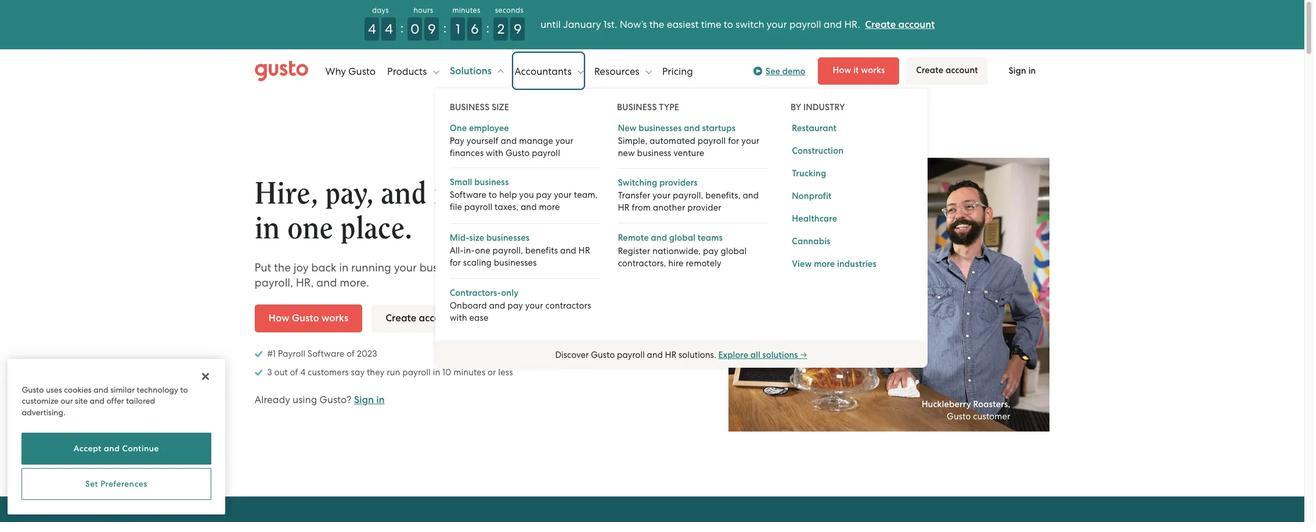 Task type: describe. For each thing, give the bounding box(es) containing it.
1
[[456, 21, 460, 37]]

and inside hire, pay, and manage your team all in one place.
[[381, 179, 426, 209]]

1 horizontal spatial create
[[865, 19, 896, 31]]

payroll, inside switching providers transfer your payroll, benefits, and hr from another provider
[[673, 190, 703, 201]]

less
[[498, 367, 513, 378]]

with inside contractors-only onboard and pay your contractors with ease
[[450, 313, 467, 323]]

your inside 'one employee pay yourself and manage your finances with gusto payroll'
[[555, 136, 573, 146]]

3
[[267, 367, 272, 378]]

more inside small business software to help you pay your team, file payroll taxes, and more
[[539, 202, 560, 212]]

payroll inside new businesses and startups simple, automated payroll for your new business venture
[[698, 136, 726, 146]]

gusto uses cookies and similar technology to customize our site and offer tailored advertising.
[[22, 385, 188, 417]]

mid-size businesses all-in-one payroll, benefits and hr for scaling businesses
[[450, 232, 590, 268]]

until january 1st. now's the easiest time to switch your payroll and hr. create account
[[541, 19, 935, 31]]

and inside contractors-only onboard and pay your contractors with ease
[[489, 300, 505, 311]]

works for how it works
[[861, 65, 885, 75]]

and inside button
[[104, 444, 120, 454]]

how it works
[[833, 65, 885, 75]]

pricing
[[662, 65, 693, 77]]

6
[[471, 21, 479, 37]]

help
[[499, 190, 517, 200]]

all inside main element
[[750, 350, 760, 361]]

hr.
[[844, 19, 860, 30]]

9 for 0
[[428, 21, 436, 37]]

employee
[[469, 123, 509, 133]]

sign in
[[1009, 66, 1036, 76]]

how for how it works
[[833, 65, 851, 75]]

how for how gusto works
[[268, 312, 289, 324]]

ease
[[469, 313, 489, 323]]

10
[[442, 367, 451, 378]]

transfer
[[618, 190, 650, 201]]

set preferences
[[85, 480, 147, 489]]

discover gusto payroll and hr solutions. explore all solutions →
[[555, 350, 807, 361]]

2 vertical spatial businesses
[[494, 257, 537, 268]]

accountants button
[[514, 54, 584, 89]]

sign inside the "hire, pay, and manage your team all in one place." main content
[[354, 394, 374, 406]]

1 vertical spatial global
[[721, 246, 747, 256]]

2 horizontal spatial hr
[[665, 350, 677, 361]]

restaurant link
[[786, 116, 840, 134]]

manage inside hire, pay, and manage your team all in one place.
[[434, 179, 532, 209]]

customers
[[308, 367, 349, 378]]

nonprofit
[[792, 191, 832, 201]]

until
[[541, 19, 561, 30]]

set preferences button
[[22, 468, 211, 500]]

and down benefits
[[530, 261, 551, 274]]

gusto right discover
[[591, 350, 615, 361]]

size for mid-
[[469, 232, 484, 243]]

simple,
[[618, 136, 647, 146]]

scaling
[[463, 257, 492, 268]]

0 vertical spatial minutes
[[452, 6, 480, 15]]

business type
[[617, 102, 679, 112]]

2 vertical spatial create account link
[[372, 305, 469, 332]]

switch
[[736, 19, 764, 30]]

easiest
[[667, 19, 699, 30]]

solutions
[[450, 65, 494, 77]]

cannabis link
[[786, 229, 833, 248]]

gusto inside "link"
[[292, 312, 319, 324]]

online payroll services, hr, and benefits | gusto image
[[255, 61, 308, 82]]

and inside until january 1st. now's the easiest time to switch your payroll and hr. create account
[[824, 19, 842, 30]]

1 horizontal spatial of
[[347, 349, 355, 359]]

contractors,
[[618, 258, 666, 268]]

to inside until january 1st. now's the easiest time to switch your payroll and hr. create account
[[724, 19, 733, 30]]

continue
[[122, 444, 159, 454]]

0 vertical spatial create account link
[[865, 19, 935, 31]]

one inside hire, pay, and manage your team all in one place.
[[287, 213, 333, 244]]

1st.
[[604, 19, 617, 30]]

gusto inside huckleberry roasters, gusto customer
[[947, 412, 971, 422]]

businesses inside new businesses and startups simple, automated payroll for your new business venture
[[639, 123, 682, 133]]

: for 4
[[400, 20, 404, 36]]

say
[[351, 367, 365, 378]]

put the joy back in running your business. work faster and reduce errors with automated payroll, hr, and more.
[[255, 261, 707, 289]]

payroll
[[278, 349, 305, 359]]

using
[[293, 394, 317, 406]]

view
[[792, 259, 812, 269]]

the inside put the joy back in running your business. work faster and reduce errors with automated payroll, hr, and more.
[[274, 261, 291, 274]]

: for 6
[[486, 20, 490, 36]]

trucking link
[[786, 161, 829, 180]]

and left the solutions.
[[647, 350, 663, 361]]

products button
[[387, 54, 439, 89]]

pay for your
[[536, 190, 552, 200]]

hire, pay, and manage your team all in one place.
[[255, 179, 705, 244]]

startups
[[702, 123, 736, 133]]

and inside small business software to help you pay your team, file payroll taxes, and more
[[521, 202, 537, 212]]

another
[[653, 202, 685, 213]]

your inside switching providers transfer your payroll, benefits, and hr from another provider
[[653, 190, 671, 201]]

business inside new businesses and startups simple, automated payroll for your new business venture
[[637, 148, 671, 158]]

switching
[[618, 177, 657, 188]]

gusto inside 'one employee pay yourself and manage your finances with gusto payroll'
[[506, 148, 530, 158]]

payroll, inside mid-size businesses all-in-one payroll, benefits and hr for scaling businesses
[[493, 245, 523, 256]]

already
[[255, 394, 290, 406]]

minutes inside the "hire, pay, and manage your team all in one place." main content
[[453, 367, 485, 378]]

customize
[[22, 396, 59, 406]]

more inside "view more industries" link
[[814, 259, 835, 269]]

offer
[[106, 396, 124, 406]]

mid-
[[450, 232, 469, 243]]

hr inside switching providers transfer your payroll, benefits, and hr from another provider
[[618, 202, 630, 213]]

provider
[[687, 202, 721, 213]]

remotely
[[686, 258, 721, 268]]

work
[[469, 261, 495, 274]]

industry
[[803, 102, 845, 112]]

days
[[372, 6, 389, 15]]

preferences
[[101, 480, 147, 489]]

with inside put the joy back in running your business. work faster and reduce errors with automated payroll, hr, and more.
[[624, 261, 646, 274]]

to inside gusto uses cookies and similar technology to customize our site and offer tailored advertising.
[[180, 385, 188, 394]]

teams
[[698, 232, 723, 243]]

solutions
[[762, 350, 798, 361]]

hire, pay, and manage your team all in one place. main content
[[0, 93, 1304, 522]]

contractors
[[545, 300, 591, 311]]

accept
[[74, 444, 102, 454]]

resources
[[594, 65, 642, 77]]

put
[[255, 261, 271, 274]]

team
[[604, 179, 667, 209]]

see demo
[[766, 66, 805, 76]]

see
[[766, 66, 780, 76]]

nonprofit link
[[786, 184, 835, 202]]

sign in link inside the "hire, pay, and manage your team all in one place." main content
[[354, 394, 385, 406]]

seconds
[[495, 6, 524, 15]]

your inside put the joy back in running your business. work faster and reduce errors with automated payroll, hr, and more.
[[394, 261, 417, 274]]

discover
[[555, 350, 589, 361]]

running
[[351, 261, 391, 274]]

cookies
[[64, 385, 92, 394]]

#1 payroll software of 2023
[[265, 349, 377, 359]]



Task type: locate. For each thing, give the bounding box(es) containing it.
back
[[311, 261, 336, 274]]

size inside mid-size businesses all-in-one payroll, benefits and hr for scaling businesses
[[469, 232, 484, 243]]

create inside main element
[[916, 65, 944, 75]]

it
[[853, 65, 859, 75]]

all left "benefits,"
[[674, 179, 705, 209]]

0 horizontal spatial more
[[539, 202, 560, 212]]

products
[[387, 65, 429, 77]]

how up #1
[[268, 312, 289, 324]]

technology
[[137, 385, 178, 394]]

2 horizontal spatial account
[[946, 65, 978, 75]]

explore all solutions → link
[[718, 348, 807, 362]]

business up 'one'
[[450, 102, 490, 112]]

business size
[[450, 102, 509, 112]]

4 inside the "hire, pay, and manage your team all in one place." main content
[[300, 367, 306, 378]]

business up "new"
[[617, 102, 657, 112]]

1 vertical spatial all
[[750, 350, 760, 361]]

works
[[861, 65, 885, 75], [321, 312, 348, 324]]

all-
[[450, 245, 464, 256]]

small
[[450, 177, 472, 188]]

0 horizontal spatial account
[[419, 312, 455, 324]]

why
[[325, 65, 346, 77]]

your
[[767, 19, 787, 30], [555, 136, 573, 146], [742, 136, 760, 146], [540, 179, 597, 209], [554, 190, 572, 200], [653, 190, 671, 201], [394, 261, 417, 274], [525, 300, 543, 311]]

by industry
[[791, 102, 845, 112]]

1 vertical spatial create account
[[386, 312, 455, 324]]

sign
[[1009, 66, 1026, 76], [354, 394, 374, 406]]

1 vertical spatial automated
[[649, 261, 707, 274]]

finances
[[450, 148, 484, 158]]

global up nationwide,
[[669, 232, 696, 243]]

0 vertical spatial payroll,
[[673, 190, 703, 201]]

size for business
[[492, 102, 509, 112]]

automated down nationwide,
[[649, 261, 707, 274]]

all right explore
[[750, 350, 760, 361]]

accept and continue
[[74, 444, 159, 454]]

huckleberry roasters, gusto customer
[[922, 400, 1010, 422]]

one up joy
[[287, 213, 333, 244]]

0 horizontal spatial create
[[386, 312, 416, 324]]

0 horizontal spatial pay
[[507, 300, 523, 311]]

they
[[367, 367, 385, 378]]

1 horizontal spatial create account
[[916, 65, 978, 75]]

0 vertical spatial size
[[492, 102, 509, 112]]

faster
[[498, 261, 528, 274]]

0 horizontal spatial one
[[287, 213, 333, 244]]

one
[[450, 123, 467, 133]]

with
[[486, 148, 503, 158], [624, 261, 646, 274], [450, 313, 467, 323]]

of right the out
[[290, 367, 298, 378]]

1 horizontal spatial sign in link
[[995, 58, 1050, 84]]

manage
[[519, 136, 553, 146], [434, 179, 532, 209]]

1 vertical spatial hr
[[579, 245, 590, 256]]

0 vertical spatial how
[[833, 65, 851, 75]]

your inside new businesses and startups simple, automated payroll for your new business venture
[[742, 136, 760, 146]]

and down back
[[316, 276, 337, 289]]

construction link
[[786, 138, 846, 157]]

and inside remote and global teams register nationwide, pay global contractors, hire remotely
[[651, 232, 667, 243]]

0 vertical spatial with
[[486, 148, 503, 158]]

of
[[347, 349, 355, 359], [290, 367, 298, 378]]

and up nationwide,
[[651, 232, 667, 243]]

: for 9
[[443, 20, 447, 36]]

in inside hire, pay, and manage your team all in one place.
[[255, 213, 280, 244]]

minutes up 1
[[452, 6, 480, 15]]

2 horizontal spatial 4
[[385, 21, 393, 37]]

now's
[[620, 19, 647, 30]]

software for payroll
[[308, 349, 344, 359]]

your inside hire, pay, and manage your team all in one place.
[[540, 179, 597, 209]]

1 horizontal spatial 4
[[368, 21, 376, 37]]

0 vertical spatial account
[[898, 19, 935, 31]]

payroll inside small business software to help you pay your team, file payroll taxes, and more
[[464, 202, 492, 212]]

0 horizontal spatial global
[[669, 232, 696, 243]]

gusto right why
[[348, 65, 376, 77]]

resources button
[[594, 54, 651, 89]]

all
[[674, 179, 705, 209], [750, 350, 760, 361]]

1 vertical spatial pay
[[703, 246, 719, 256]]

2 vertical spatial with
[[450, 313, 467, 323]]

gusto up customize
[[22, 385, 44, 394]]

gusto inside gusto uses cookies and similar technology to customize our site and offer tailored advertising.
[[22, 385, 44, 394]]

2 vertical spatial payroll,
[[255, 276, 293, 289]]

your inside contractors-only onboard and pay your contractors with ease
[[525, 300, 543, 311]]

0 horizontal spatial size
[[469, 232, 484, 243]]

for inside new businesses and startups simple, automated payroll for your new business venture
[[728, 136, 739, 146]]

0 vertical spatial pay
[[536, 190, 552, 200]]

1 horizontal spatial the
[[649, 19, 664, 30]]

how inside main element
[[833, 65, 851, 75]]

software inside the "hire, pay, and manage your team all in one place." main content
[[308, 349, 344, 359]]

0 vertical spatial one
[[287, 213, 333, 244]]

: left 2
[[486, 20, 490, 36]]

new businesses and startups simple, automated payroll for your new business venture
[[618, 123, 760, 158]]

works inside "link"
[[321, 312, 348, 324]]

benefits
[[525, 245, 558, 256]]

onboard
[[450, 300, 487, 311]]

1 business from the left
[[450, 102, 490, 112]]

all inside hire, pay, and manage your team all in one place.
[[674, 179, 705, 209]]

of left 2023
[[347, 349, 355, 359]]

0 vertical spatial works
[[861, 65, 885, 75]]

2023
[[357, 349, 377, 359]]

0 horizontal spatial with
[[450, 313, 467, 323]]

and down you
[[521, 202, 537, 212]]

0
[[410, 21, 420, 37]]

2 horizontal spatial :
[[486, 20, 490, 36]]

0 horizontal spatial to
[[180, 385, 188, 394]]

size up in- at the top left
[[469, 232, 484, 243]]

how it works link
[[818, 57, 900, 85]]

main element
[[255, 54, 1050, 368]]

1 vertical spatial the
[[274, 261, 291, 274]]

0 horizontal spatial 4
[[300, 367, 306, 378]]

only
[[501, 288, 519, 298]]

hr up reduce
[[579, 245, 590, 256]]

1 horizontal spatial one
[[475, 245, 490, 256]]

1 horizontal spatial 9
[[514, 21, 522, 37]]

to inside small business software to help you pay your team, file payroll taxes, and more
[[489, 190, 497, 200]]

works inside main element
[[861, 65, 885, 75]]

0 vertical spatial more
[[539, 202, 560, 212]]

1 horizontal spatial payroll,
[[493, 245, 523, 256]]

hire,
[[255, 179, 318, 209]]

businesses up faster
[[486, 232, 530, 243]]

0 vertical spatial automated
[[650, 136, 695, 146]]

pay inside small business software to help you pay your team, file payroll taxes, and more
[[536, 190, 552, 200]]

2 : from the left
[[443, 20, 447, 36]]

how inside "link"
[[268, 312, 289, 324]]

benefits,
[[705, 190, 741, 201]]

and right accept
[[104, 444, 120, 454]]

how left the it
[[833, 65, 851, 75]]

2 business from the left
[[617, 102, 657, 112]]

0 horizontal spatial of
[[290, 367, 298, 378]]

why gusto
[[325, 65, 376, 77]]

0 horizontal spatial sign
[[354, 394, 374, 406]]

0 vertical spatial create account
[[916, 65, 978, 75]]

global down the teams
[[721, 246, 747, 256]]

0 vertical spatial for
[[728, 136, 739, 146]]

2 vertical spatial to
[[180, 385, 188, 394]]

in inside put the joy back in running your business. work faster and reduce errors with automated payroll, hr, and more.
[[339, 261, 349, 274]]

0 vertical spatial global
[[669, 232, 696, 243]]

2 9 from the left
[[514, 21, 522, 37]]

1 horizontal spatial sign
[[1009, 66, 1026, 76]]

and down only
[[489, 300, 505, 311]]

1 vertical spatial for
[[450, 257, 461, 268]]

create inside the "hire, pay, and manage your team all in one place." main content
[[386, 312, 416, 324]]

0 vertical spatial businesses
[[639, 123, 682, 133]]

more right taxes,
[[539, 202, 560, 212]]

0 horizontal spatial 9
[[428, 21, 436, 37]]

solutions.
[[679, 350, 716, 361]]

gusto down employee
[[506, 148, 530, 158]]

demo
[[782, 66, 805, 76]]

one inside mid-size businesses all-in-one payroll, benefits and hr for scaling businesses
[[475, 245, 490, 256]]

similar
[[110, 385, 135, 394]]

1 vertical spatial one
[[475, 245, 490, 256]]

the inside until january 1st. now's the easiest time to switch your payroll and hr. create account
[[649, 19, 664, 30]]

errors
[[592, 261, 621, 274]]

2 vertical spatial create
[[386, 312, 416, 324]]

0 horizontal spatial how
[[268, 312, 289, 324]]

1 vertical spatial payroll,
[[493, 245, 523, 256]]

restaurant
[[792, 123, 837, 133]]

1 9 from the left
[[428, 21, 436, 37]]

1 horizontal spatial more
[[814, 259, 835, 269]]

and inside 'one employee pay yourself and manage your finances with gusto payroll'
[[501, 136, 517, 146]]

tiny image
[[756, 69, 761, 73]]

you
[[519, 190, 534, 200]]

2 vertical spatial hr
[[665, 350, 677, 361]]

software up the customers
[[308, 349, 344, 359]]

business for business type
[[617, 102, 657, 112]]

9 for 2
[[514, 21, 522, 37]]

pay for global
[[703, 246, 719, 256]]

why gusto link
[[325, 54, 376, 89]]

minutes left or
[[453, 367, 485, 378]]

works up #1 payroll software of 2023
[[321, 312, 348, 324]]

and up offer
[[94, 385, 108, 394]]

: left 1
[[443, 20, 447, 36]]

0 vertical spatial sign in link
[[995, 58, 1050, 84]]

trucking
[[792, 168, 826, 179]]

9 right the 0
[[428, 21, 436, 37]]

by
[[791, 102, 801, 112]]

the right now's
[[649, 19, 664, 30]]

and down employee
[[501, 136, 517, 146]]

1 vertical spatial minutes
[[453, 367, 485, 378]]

the left joy
[[274, 261, 291, 274]]

business for business size
[[450, 102, 490, 112]]

1 vertical spatial account
[[946, 65, 978, 75]]

size
[[492, 102, 509, 112], [469, 232, 484, 243]]

gusto image image
[[729, 158, 1050, 432]]

yourself
[[467, 136, 499, 146]]

already using gusto? sign in
[[255, 394, 385, 406]]

0 horizontal spatial business
[[450, 102, 490, 112]]

create account inside main element
[[916, 65, 978, 75]]

payroll, down put
[[255, 276, 293, 289]]

2 horizontal spatial create
[[916, 65, 944, 75]]

for inside mid-size businesses all-in-one payroll, benefits and hr for scaling businesses
[[450, 257, 461, 268]]

see demo link
[[753, 64, 805, 78]]

our
[[61, 396, 73, 406]]

for down 'all-'
[[450, 257, 461, 268]]

9 right 2
[[514, 21, 522, 37]]

construction
[[792, 145, 844, 156]]

businesses down the type
[[639, 123, 682, 133]]

size up employee
[[492, 102, 509, 112]]

2
[[497, 21, 505, 37]]

to left help
[[489, 190, 497, 200]]

0 vertical spatial manage
[[519, 136, 553, 146]]

and up place.
[[381, 179, 426, 209]]

with down onboard in the bottom of the page
[[450, 313, 467, 323]]

0 horizontal spatial :
[[400, 20, 404, 36]]

how gusto works
[[268, 312, 348, 324]]

1 vertical spatial more
[[814, 259, 835, 269]]

1 vertical spatial create
[[916, 65, 944, 75]]

create account inside the "hire, pay, and manage your team all in one place." main content
[[386, 312, 455, 324]]

industries
[[837, 259, 877, 269]]

pay right you
[[536, 190, 552, 200]]

payroll inside the "hire, pay, and manage your team all in one place." main content
[[402, 367, 431, 378]]

set
[[85, 480, 98, 489]]

2 horizontal spatial pay
[[703, 246, 719, 256]]

automated inside new businesses and startups simple, automated payroll for your new business venture
[[650, 136, 695, 146]]

for down startups
[[728, 136, 739, 146]]

to right time
[[724, 19, 733, 30]]

pay down only
[[507, 300, 523, 311]]

your inside until january 1st. now's the easiest time to switch your payroll and hr. create account
[[767, 19, 787, 30]]

with inside 'one employee pay yourself and manage your finances with gusto payroll'
[[486, 148, 503, 158]]

business down simple,
[[637, 148, 671, 158]]

and up venture
[[684, 123, 700, 133]]

new
[[618, 123, 637, 133]]

1 vertical spatial sign
[[354, 394, 374, 406]]

payroll inside 'one employee pay yourself and manage your finances with gusto payroll'
[[532, 148, 560, 158]]

1 horizontal spatial all
[[750, 350, 760, 361]]

1 vertical spatial to
[[489, 190, 497, 200]]

2 horizontal spatial with
[[624, 261, 646, 274]]

1 vertical spatial how
[[268, 312, 289, 324]]

1 horizontal spatial hr
[[618, 202, 630, 213]]

contractors-
[[450, 288, 501, 298]]

0 vertical spatial of
[[347, 349, 355, 359]]

→
[[800, 350, 807, 361]]

works right the it
[[861, 65, 885, 75]]

and right "benefits,"
[[743, 190, 759, 201]]

payroll, down providers on the right top of the page
[[673, 190, 703, 201]]

0 horizontal spatial works
[[321, 312, 348, 324]]

: left the 0
[[400, 20, 404, 36]]

software inside small business software to help you pay your team, file payroll taxes, and more
[[450, 190, 486, 200]]

and inside switching providers transfer your payroll, benefits, and hr from another provider
[[743, 190, 759, 201]]

with down register
[[624, 261, 646, 274]]

joy
[[294, 261, 309, 274]]

1 : from the left
[[400, 20, 404, 36]]

business inside small business software to help you pay your team, file payroll taxes, and more
[[474, 177, 509, 188]]

explore
[[718, 350, 748, 361]]

more.
[[340, 276, 369, 289]]

payroll inside until january 1st. now's the easiest time to switch your payroll and hr. create account
[[789, 19, 821, 30]]

0 vertical spatial business
[[637, 148, 671, 158]]

pay down the teams
[[703, 246, 719, 256]]

run
[[387, 367, 400, 378]]

hr left the solutions.
[[665, 350, 677, 361]]

one up scaling
[[475, 245, 490, 256]]

2 horizontal spatial payroll,
[[673, 190, 703, 201]]

pay inside remote and global teams register nationwide, pay global contractors, hire remotely
[[703, 246, 719, 256]]

1 horizontal spatial account
[[898, 19, 935, 31]]

works for how gusto works
[[321, 312, 348, 324]]

switching providers transfer your payroll, benefits, and hr from another provider
[[618, 177, 759, 213]]

0 vertical spatial software
[[450, 190, 486, 200]]

0 vertical spatial to
[[724, 19, 733, 30]]

1 vertical spatial with
[[624, 261, 646, 274]]

to right technology
[[180, 385, 188, 394]]

1 horizontal spatial for
[[728, 136, 739, 146]]

providers
[[659, 177, 698, 188]]

1 vertical spatial business
[[474, 177, 509, 188]]

1 horizontal spatial works
[[861, 65, 885, 75]]

1 vertical spatial manage
[[434, 179, 532, 209]]

and inside mid-size businesses all-in-one payroll, benefits and hr for scaling businesses
[[560, 245, 576, 256]]

#1
[[267, 349, 276, 359]]

hr down transfer
[[618, 202, 630, 213]]

small business software to help you pay your team, file payroll taxes, and more
[[450, 177, 598, 212]]

with down "yourself"
[[486, 148, 503, 158]]

1 horizontal spatial pay
[[536, 190, 552, 200]]

0 vertical spatial create
[[865, 19, 896, 31]]

january
[[563, 19, 601, 30]]

more right the view
[[814, 259, 835, 269]]

payroll, inside put the joy back in running your business. work faster and reduce errors with automated payroll, hr, and more.
[[255, 276, 293, 289]]

0 vertical spatial sign
[[1009, 66, 1026, 76]]

in-
[[464, 245, 475, 256]]

venture
[[674, 148, 704, 158]]

create account link
[[865, 19, 935, 31], [906, 57, 988, 85], [372, 305, 469, 332]]

remote and global teams register nationwide, pay global contractors, hire remotely
[[618, 232, 747, 268]]

3 : from the left
[[486, 20, 490, 36]]

accept and continue button
[[22, 433, 211, 465]]

gusto down huckleberry
[[947, 412, 971, 422]]

businesses down benefits
[[494, 257, 537, 268]]

manage inside 'one employee pay yourself and manage your finances with gusto payroll'
[[519, 136, 553, 146]]

pay inside contractors-only onboard and pay your contractors with ease
[[507, 300, 523, 311]]

and up reduce
[[560, 245, 576, 256]]

software down small
[[450, 190, 486, 200]]

advertising.
[[22, 408, 65, 417]]

account inside main element
[[946, 65, 978, 75]]

automated up venture
[[650, 136, 695, 146]]

automated inside put the joy back in running your business. work faster and reduce errors with automated payroll, hr, and more.
[[649, 261, 707, 274]]

type
[[659, 102, 679, 112]]

remote
[[618, 232, 649, 243]]

and left hr.
[[824, 19, 842, 30]]

business up help
[[474, 177, 509, 188]]

1 horizontal spatial :
[[443, 20, 447, 36]]

accountants
[[514, 65, 574, 77]]

1 vertical spatial businesses
[[486, 232, 530, 243]]

your inside small business software to help you pay your team, file payroll taxes, and more
[[554, 190, 572, 200]]

1 horizontal spatial size
[[492, 102, 509, 112]]

2 vertical spatial account
[[419, 312, 455, 324]]

payroll, up faster
[[493, 245, 523, 256]]

software for business
[[450, 190, 486, 200]]

gusto down hr,
[[292, 312, 319, 324]]

and right site
[[90, 396, 105, 406]]

hr inside mid-size businesses all-in-one payroll, benefits and hr for scaling businesses
[[579, 245, 590, 256]]

1 vertical spatial create account link
[[906, 57, 988, 85]]

huckleberry
[[922, 400, 971, 410]]

0 vertical spatial the
[[649, 19, 664, 30]]

hours
[[414, 6, 433, 15]]

1 vertical spatial sign in link
[[354, 394, 385, 406]]

1 vertical spatial works
[[321, 312, 348, 324]]

and inside new businesses and startups simple, automated payroll for your new business venture
[[684, 123, 700, 133]]

sign inside main element
[[1009, 66, 1026, 76]]

0 vertical spatial hr
[[618, 202, 630, 213]]

1 vertical spatial of
[[290, 367, 298, 378]]

business.
[[420, 261, 466, 274]]

gusto?
[[319, 394, 352, 406]]

0 horizontal spatial for
[[450, 257, 461, 268]]

account inside the "hire, pay, and manage your team all in one place." main content
[[419, 312, 455, 324]]



Task type: vqa. For each thing, say whether or not it's contained in the screenshot.


